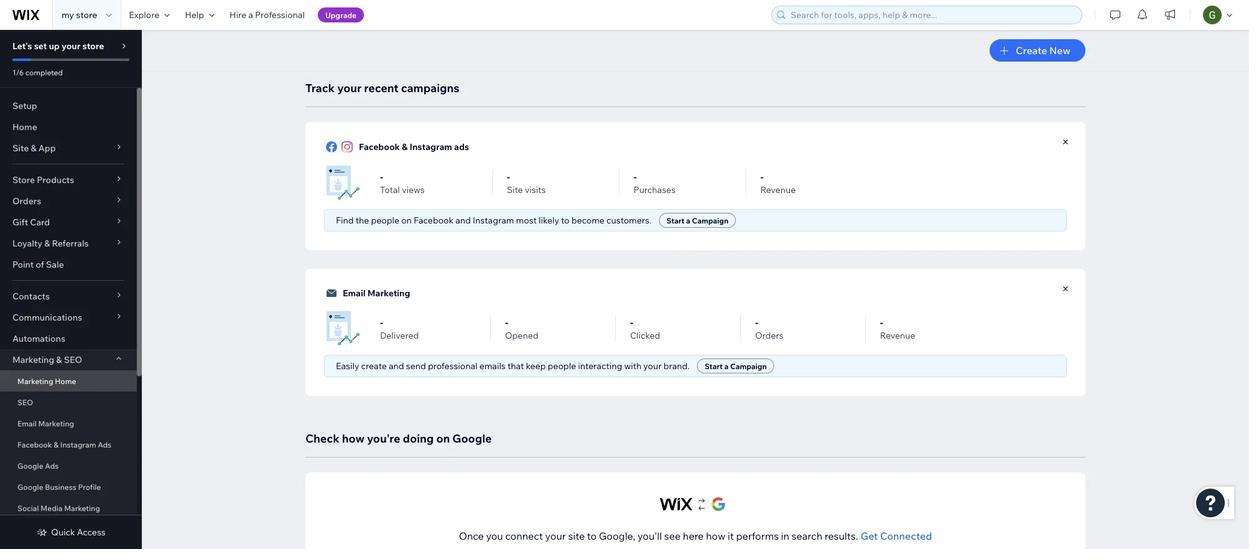 Task type: locate. For each thing, give the bounding box(es) containing it.
1 horizontal spatial campaign
[[731, 361, 767, 371]]

1 horizontal spatial site
[[507, 184, 523, 195]]

2 vertical spatial facebook
[[17, 440, 52, 449]]

& left 'app'
[[31, 143, 36, 153]]

0 vertical spatial and
[[456, 215, 471, 226]]

1 vertical spatial start a campaign
[[705, 361, 767, 371]]

1 vertical spatial start a campaign button
[[698, 359, 775, 374]]

purchases
[[634, 184, 676, 195]]

professional
[[255, 9, 305, 20]]

you're
[[367, 431, 401, 445]]

views
[[402, 184, 425, 195]]

ads up google business profile
[[45, 461, 59, 470]]

1 vertical spatial - revenue
[[881, 316, 916, 341]]

connect
[[506, 530, 543, 542]]

1 horizontal spatial start
[[705, 361, 723, 371]]

0 vertical spatial email
[[343, 288, 366, 298]]

quick
[[51, 527, 75, 538]]

0 vertical spatial start a campaign
[[667, 216, 729, 225]]

0 horizontal spatial email marketing
[[17, 419, 74, 428]]

point
[[12, 259, 34, 270]]

media
[[41, 503, 63, 513]]

store down my store on the left
[[82, 40, 104, 51]]

1 vertical spatial start
[[705, 361, 723, 371]]

start a campaign button for - revenue
[[659, 213, 737, 228]]

campaigns
[[401, 81, 460, 95]]

campaign
[[693, 216, 729, 225], [731, 361, 767, 371]]

total
[[380, 184, 400, 195]]

2 horizontal spatial instagram
[[473, 215, 514, 226]]

orders
[[12, 195, 41, 206], [756, 330, 784, 341]]

& for site & app
[[31, 143, 36, 153]]

1 horizontal spatial facebook
[[359, 141, 400, 152]]

gift
[[12, 217, 28, 228]]

1 horizontal spatial a
[[687, 216, 691, 225]]

1 vertical spatial email
[[17, 419, 37, 428]]

2 vertical spatial instagram
[[60, 440, 96, 449]]

1 horizontal spatial people
[[548, 360, 577, 371]]

google inside google ads link
[[17, 461, 43, 470]]

people right the keep
[[548, 360, 577, 371]]

0 horizontal spatial ads
[[45, 461, 59, 470]]

on
[[402, 215, 412, 226], [437, 431, 450, 445]]

contacts
[[12, 291, 50, 302]]

site & app button
[[0, 138, 137, 159]]

0 vertical spatial store
[[76, 9, 97, 20]]

social media marketing link
[[0, 497, 137, 519]]

0 vertical spatial start a campaign button
[[659, 213, 737, 228]]

1 horizontal spatial orders
[[756, 330, 784, 341]]

1 vertical spatial how
[[706, 530, 726, 542]]

you'll
[[638, 530, 662, 542]]

2 vertical spatial google
[[17, 482, 43, 491]]

your right track
[[338, 81, 362, 95]]

marketing
[[368, 288, 411, 298], [12, 354, 54, 365], [17, 376, 53, 386], [38, 419, 74, 428], [64, 503, 100, 513]]

people right the the
[[371, 215, 400, 226]]

home down setup
[[12, 121, 37, 132]]

google up google business profile
[[17, 461, 43, 470]]

social media marketing
[[17, 503, 100, 513]]

& inside the marketing & seo dropdown button
[[56, 354, 62, 365]]

to right site
[[588, 530, 597, 542]]

0 horizontal spatial a
[[249, 9, 253, 20]]

& right loyalty
[[44, 238, 50, 249]]

to
[[562, 215, 570, 226], [588, 530, 597, 542]]

google business profile link
[[0, 476, 137, 497]]

1 vertical spatial store
[[82, 40, 104, 51]]

marketing up facebook & instagram ads
[[38, 419, 74, 428]]

1 vertical spatial orders
[[756, 330, 784, 341]]

a for - site visits
[[687, 216, 691, 225]]

& up - total views
[[402, 141, 408, 152]]

site left 'app'
[[12, 143, 29, 153]]

0 vertical spatial how
[[342, 431, 365, 445]]

0 vertical spatial orders
[[12, 195, 41, 206]]

seo down "marketing home"
[[17, 397, 33, 407]]

likely
[[539, 215, 560, 226]]

orders inside popup button
[[12, 195, 41, 206]]

0 vertical spatial to
[[562, 215, 570, 226]]

setup link
[[0, 95, 137, 116]]

1 horizontal spatial and
[[456, 215, 471, 226]]

quick access
[[51, 527, 106, 538]]

instagram left most in the top left of the page
[[473, 215, 514, 226]]

marketing & seo button
[[0, 349, 137, 370]]

& inside facebook & instagram ads link
[[54, 440, 59, 449]]

point of sale
[[12, 259, 64, 270]]

1 vertical spatial site
[[507, 184, 523, 195]]

start
[[667, 216, 685, 225], [705, 361, 723, 371]]

1 vertical spatial on
[[437, 431, 450, 445]]

google right doing
[[453, 431, 492, 445]]

instagram up google ads link
[[60, 440, 96, 449]]

start a campaign button down purchases
[[659, 213, 737, 228]]

0 horizontal spatial orders
[[12, 195, 41, 206]]

& down automations link
[[56, 354, 62, 365]]

- inside - opened
[[505, 316, 509, 329]]

1 vertical spatial google
[[17, 461, 43, 470]]

0 horizontal spatial campaign
[[693, 216, 729, 225]]

& for marketing & seo
[[56, 354, 62, 365]]

store
[[76, 9, 97, 20], [82, 40, 104, 51]]

- purchases
[[634, 171, 676, 195]]

& inside loyalty & referrals popup button
[[44, 238, 50, 249]]

revenue
[[761, 184, 796, 195], [881, 330, 916, 341]]

seo link
[[0, 392, 137, 413]]

1 horizontal spatial seo
[[64, 354, 82, 365]]

to right likely
[[562, 215, 570, 226]]

start a campaign
[[667, 216, 729, 225], [705, 361, 767, 371]]

0 vertical spatial ads
[[98, 440, 112, 449]]

instagram inside the sidebar element
[[60, 440, 96, 449]]

sidebar element
[[0, 30, 142, 549]]

- inside - orders
[[756, 316, 759, 329]]

facebook
[[359, 141, 400, 152], [414, 215, 454, 226], [17, 440, 52, 449]]

0 horizontal spatial facebook
[[17, 440, 52, 449]]

instagram for ads
[[60, 440, 96, 449]]

0 horizontal spatial instagram
[[60, 440, 96, 449]]

email up facebook & instagram ads
[[17, 419, 37, 428]]

ads
[[454, 141, 469, 152]]

google for google business profile
[[17, 482, 43, 491]]

a right "hire"
[[249, 9, 253, 20]]

it
[[728, 530, 734, 542]]

- delivered
[[380, 316, 419, 341]]

1 horizontal spatial email marketing
[[343, 288, 411, 298]]

1 vertical spatial a
[[687, 216, 691, 225]]

marketing down profile
[[64, 503, 100, 513]]

- inside - delivered
[[380, 316, 384, 329]]

how left the you're
[[342, 431, 365, 445]]

& for facebook & instagram ads
[[54, 440, 59, 449]]

1 horizontal spatial how
[[706, 530, 726, 542]]

1 horizontal spatial on
[[437, 431, 450, 445]]

your right 'up'
[[62, 40, 80, 51]]

start down purchases
[[667, 216, 685, 225]]

home up seo link
[[55, 376, 76, 386]]

contacts button
[[0, 286, 137, 307]]

facebook for facebook & instagram ads
[[17, 440, 52, 449]]

0 vertical spatial instagram
[[410, 141, 452, 152]]

on down views
[[402, 215, 412, 226]]

facebook & instagram ads
[[17, 440, 112, 449]]

quick access button
[[36, 527, 106, 538]]

0 horizontal spatial home
[[12, 121, 37, 132]]

a right 'customers.'
[[687, 216, 691, 225]]

a inside hire a professional link
[[249, 9, 253, 20]]

1 vertical spatial campaign
[[731, 361, 767, 371]]

start a campaign for - revenue
[[667, 216, 729, 225]]

easily create and send professional emails that keep people interacting with your brand.
[[336, 360, 690, 371]]

instagram left ads
[[410, 141, 452, 152]]

ads
[[98, 440, 112, 449], [45, 461, 59, 470]]

0 vertical spatial seo
[[64, 354, 82, 365]]

start a campaign button
[[659, 213, 737, 228], [698, 359, 775, 374]]

recent
[[364, 81, 399, 95]]

point of sale link
[[0, 254, 137, 275]]

0 horizontal spatial site
[[12, 143, 29, 153]]

upgrade
[[325, 10, 357, 20]]

search
[[792, 530, 823, 542]]

0 horizontal spatial people
[[371, 215, 400, 226]]

with
[[625, 360, 642, 371]]

card
[[30, 217, 50, 228]]

start right brand.
[[705, 361, 723, 371]]

google inside google business profile link
[[17, 482, 43, 491]]

start a campaign button for - orders
[[698, 359, 775, 374]]

start a campaign button down - orders
[[698, 359, 775, 374]]

0 horizontal spatial revenue
[[761, 184, 796, 195]]

ads down email marketing link
[[98, 440, 112, 449]]

track
[[306, 81, 335, 95]]

& inside site & app dropdown button
[[31, 143, 36, 153]]

your right with
[[644, 360, 662, 371]]

-
[[380, 171, 384, 183], [507, 171, 510, 183], [634, 171, 637, 183], [761, 171, 764, 183], [380, 316, 384, 329], [505, 316, 509, 329], [631, 316, 634, 329], [756, 316, 759, 329], [881, 316, 884, 329]]

facebook right 'instagram icon'
[[359, 141, 400, 152]]

2 vertical spatial a
[[725, 361, 729, 371]]

email marketing up facebook & instagram ads
[[17, 419, 74, 428]]

google ads
[[17, 461, 59, 470]]

marketing & seo
[[12, 354, 82, 365]]

facebook down views
[[414, 215, 454, 226]]

let's
[[12, 40, 32, 51]]

email
[[343, 288, 366, 298], [17, 419, 37, 428]]

1 horizontal spatial instagram
[[410, 141, 452, 152]]

0 vertical spatial revenue
[[761, 184, 796, 195]]

0 horizontal spatial start
[[667, 216, 685, 225]]

opened
[[505, 330, 539, 341]]

marketing down "marketing & seo"
[[17, 376, 53, 386]]

email up the em image
[[343, 288, 366, 298]]

1 horizontal spatial - revenue
[[881, 316, 916, 341]]

start a campaign down - orders
[[705, 361, 767, 371]]

how left it
[[706, 530, 726, 542]]

seo down automations link
[[64, 354, 82, 365]]

instagram for ads
[[410, 141, 452, 152]]

2 horizontal spatial a
[[725, 361, 729, 371]]

1 vertical spatial ads
[[45, 461, 59, 470]]

on right doing
[[437, 431, 450, 445]]

1 vertical spatial email marketing
[[17, 419, 74, 428]]

1 vertical spatial home
[[55, 376, 76, 386]]

0 vertical spatial a
[[249, 9, 253, 20]]

seo
[[64, 354, 82, 365], [17, 397, 33, 407]]

0 vertical spatial facebook
[[359, 141, 400, 152]]

1 vertical spatial revenue
[[881, 330, 916, 341]]

marketing down "automations"
[[12, 354, 54, 365]]

access
[[77, 527, 106, 538]]

1 vertical spatial to
[[588, 530, 597, 542]]

of
[[36, 259, 44, 270]]

start a campaign for - orders
[[705, 361, 767, 371]]

0 vertical spatial start
[[667, 216, 685, 225]]

home link
[[0, 116, 137, 138]]

and
[[456, 215, 471, 226], [389, 360, 404, 371]]

get connected button
[[861, 529, 933, 543]]

professional
[[428, 360, 478, 371]]

marketing home link
[[0, 370, 137, 392]]

site inside dropdown button
[[12, 143, 29, 153]]

0 horizontal spatial how
[[342, 431, 365, 445]]

0 vertical spatial campaign
[[693, 216, 729, 225]]

0 horizontal spatial email
[[17, 419, 37, 428]]

email marketing link
[[0, 413, 137, 434]]

0 horizontal spatial and
[[389, 360, 404, 371]]

start a campaign down purchases
[[667, 216, 729, 225]]

1 vertical spatial facebook
[[414, 215, 454, 226]]

0 horizontal spatial to
[[562, 215, 570, 226]]

gift card button
[[0, 212, 137, 233]]

email marketing up - delivered
[[343, 288, 411, 298]]

start for - revenue
[[667, 216, 685, 225]]

& up google ads link
[[54, 440, 59, 449]]

store right my
[[76, 9, 97, 20]]

list
[[306, 0, 1250, 45]]

google up social
[[17, 482, 43, 491]]

1 horizontal spatial ads
[[98, 440, 112, 449]]

0 vertical spatial site
[[12, 143, 29, 153]]

facebook up google ads
[[17, 440, 52, 449]]

- inside - clicked
[[631, 316, 634, 329]]

doing
[[403, 431, 434, 445]]

1 vertical spatial seo
[[17, 397, 33, 407]]

communications button
[[0, 307, 137, 328]]

0 vertical spatial - revenue
[[761, 171, 796, 195]]

site left visits on the left top
[[507, 184, 523, 195]]

facebook inside the sidebar element
[[17, 440, 52, 449]]

marketing inside dropdown button
[[12, 354, 54, 365]]

0 horizontal spatial on
[[402, 215, 412, 226]]

a right brand.
[[725, 361, 729, 371]]

create new
[[1016, 44, 1071, 57]]



Task type: vqa. For each thing, say whether or not it's contained in the screenshot.
Gift
yes



Task type: describe. For each thing, give the bounding box(es) containing it.
app
[[38, 143, 56, 153]]

get
[[861, 530, 879, 542]]

most
[[516, 215, 537, 226]]

up
[[49, 40, 60, 51]]

setup
[[12, 100, 37, 111]]

automations
[[12, 333, 65, 344]]

a for - opened
[[725, 361, 729, 371]]

set
[[34, 40, 47, 51]]

products
[[37, 174, 74, 185]]

- inside the - site visits
[[507, 171, 510, 183]]

social
[[17, 503, 39, 513]]

store inside the sidebar element
[[82, 40, 104, 51]]

gift card
[[12, 217, 50, 228]]

let's set up your store
[[12, 40, 104, 51]]

1 vertical spatial and
[[389, 360, 404, 371]]

automations link
[[0, 328, 137, 349]]

track your recent campaigns
[[306, 81, 460, 95]]

1 horizontal spatial home
[[55, 376, 76, 386]]

fb ads image
[[324, 164, 362, 201]]

marketing up - delivered
[[368, 288, 411, 298]]

in
[[782, 530, 790, 542]]

google,
[[599, 530, 636, 542]]

campaign for - orders
[[731, 361, 767, 371]]

- clicked
[[631, 316, 661, 341]]

find
[[336, 215, 354, 226]]

upgrade button
[[318, 7, 364, 22]]

find the people on facebook and instagram most likely to become customers.
[[336, 215, 652, 226]]

- opened
[[505, 316, 539, 341]]

hire
[[230, 9, 247, 20]]

orders button
[[0, 190, 137, 212]]

1 vertical spatial instagram
[[473, 215, 514, 226]]

help button
[[178, 0, 222, 30]]

hire a professional
[[230, 9, 305, 20]]

store products
[[12, 174, 74, 185]]

1/6
[[12, 68, 24, 77]]

1/6 completed
[[12, 68, 63, 77]]

performs
[[737, 530, 779, 542]]

seo inside dropdown button
[[64, 354, 82, 365]]

once you connect your site to google, you'll see here how it performs in search results. get connected
[[459, 530, 933, 542]]

- inside - total views
[[380, 171, 384, 183]]

- inside - purchases
[[634, 171, 637, 183]]

hire a professional link
[[222, 0, 312, 30]]

0 vertical spatial on
[[402, 215, 412, 226]]

facebook & instagram ads
[[359, 141, 469, 152]]

email inside the sidebar element
[[17, 419, 37, 428]]

0 vertical spatial email marketing
[[343, 288, 411, 298]]

explore
[[129, 9, 159, 20]]

connected
[[881, 530, 933, 542]]

brand.
[[664, 360, 690, 371]]

2 horizontal spatial facebook
[[414, 215, 454, 226]]

referrals
[[52, 238, 89, 249]]

delivered
[[380, 330, 419, 341]]

you
[[486, 530, 503, 542]]

create
[[361, 360, 387, 371]]

that
[[508, 360, 524, 371]]

facebook for facebook & instagram ads
[[359, 141, 400, 152]]

facebook & instagram ads link
[[0, 434, 137, 455]]

google search console image
[[659, 495, 733, 514]]

0 vertical spatial google
[[453, 431, 492, 445]]

emails
[[480, 360, 506, 371]]

visits
[[525, 184, 546, 195]]

0 vertical spatial home
[[12, 121, 37, 132]]

0 vertical spatial people
[[371, 215, 400, 226]]

1 horizontal spatial to
[[588, 530, 597, 542]]

site & app
[[12, 143, 56, 153]]

Search for tools, apps, help & more... field
[[787, 6, 1079, 24]]

google ads link
[[0, 455, 137, 476]]

site inside the - site visits
[[507, 184, 523, 195]]

0 horizontal spatial - revenue
[[761, 171, 796, 195]]

em image
[[324, 309, 362, 347]]

marketing inside "link"
[[64, 503, 100, 513]]

ads inside facebook & instagram ads link
[[98, 440, 112, 449]]

here
[[683, 530, 704, 542]]

create new button
[[990, 39, 1086, 62]]

1 horizontal spatial revenue
[[881, 330, 916, 341]]

email marketing inside the sidebar element
[[17, 419, 74, 428]]

- site visits
[[507, 171, 546, 195]]

my store
[[62, 9, 97, 20]]

& for loyalty & referrals
[[44, 238, 50, 249]]

profile
[[78, 482, 101, 491]]

1 horizontal spatial email
[[343, 288, 366, 298]]

& for facebook & instagram ads
[[402, 141, 408, 152]]

0 horizontal spatial seo
[[17, 397, 33, 407]]

once
[[459, 530, 484, 542]]

your inside the sidebar element
[[62, 40, 80, 51]]

send
[[406, 360, 426, 371]]

the
[[356, 215, 369, 226]]

- total views
[[380, 171, 425, 195]]

completed
[[25, 68, 63, 77]]

keep
[[526, 360, 546, 371]]

ads inside google ads link
[[45, 461, 59, 470]]

help
[[185, 9, 204, 20]]

my
[[62, 9, 74, 20]]

interacting
[[578, 360, 623, 371]]

google business profile
[[17, 482, 101, 491]]

google for google ads
[[17, 461, 43, 470]]

customers.
[[607, 215, 652, 226]]

check
[[306, 431, 340, 445]]

your left site
[[546, 530, 566, 542]]

start for - orders
[[705, 361, 723, 371]]

- orders
[[756, 316, 784, 341]]

results.
[[825, 530, 859, 542]]

campaign for - revenue
[[693, 216, 729, 225]]

loyalty
[[12, 238, 42, 249]]

1 vertical spatial people
[[548, 360, 577, 371]]

check how you're doing on google
[[306, 431, 492, 445]]

loyalty & referrals button
[[0, 233, 137, 254]]

instagram icon image
[[339, 139, 355, 155]]



